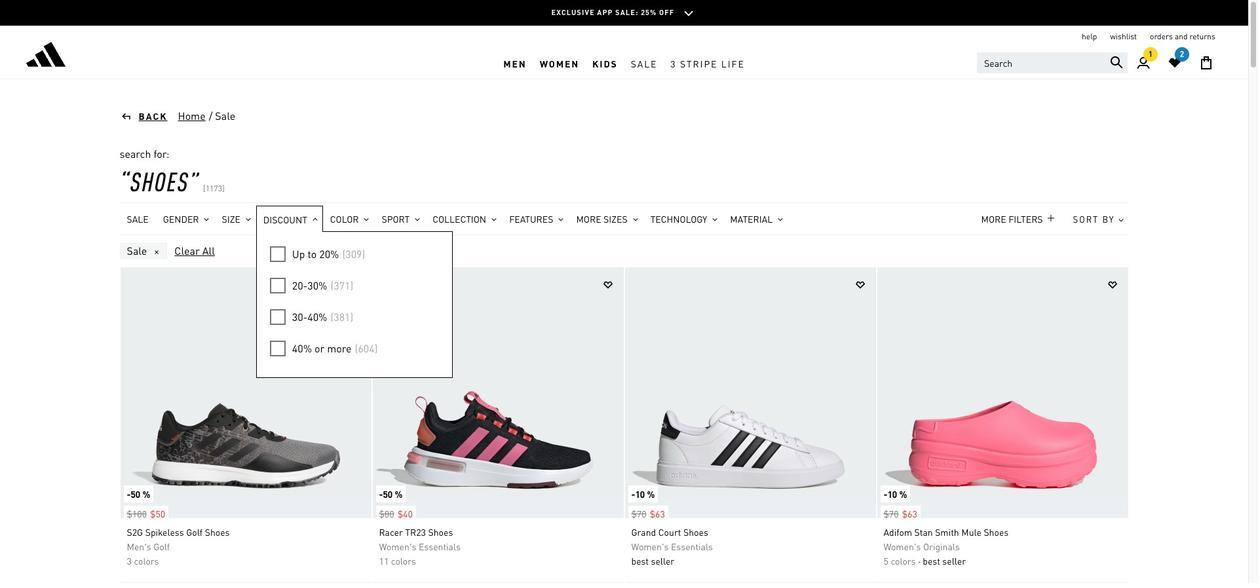 Task type: describe. For each thing, give the bounding box(es) containing it.
30-40% (381)
[[292, 310, 354, 324]]

mule
[[962, 526, 982, 538]]

(604)
[[355, 342, 378, 355]]

home link
[[177, 108, 206, 124]]

(309)
[[342, 247, 365, 261]]

app
[[597, 8, 613, 17]]

50 for $100
[[131, 488, 140, 500]]

up
[[292, 247, 305, 261]]

men's golf grey s2g spikeless golf shoes image
[[120, 267, 371, 519]]

home
[[178, 109, 206, 123]]

size
[[222, 213, 241, 225]]

women's for colors
[[379, 541, 417, 553]]

10 for adifom stan smith mule shoes women's originals 5 colors · best seller
[[888, 488, 898, 500]]

clear all link
[[174, 244, 218, 258]]

best inside grand court shoes women's essentials best seller
[[632, 555, 649, 567]]

women link
[[533, 48, 586, 79]]

grand court shoes women's essentials best seller
[[632, 526, 713, 567]]

spikeless
[[145, 526, 184, 538]]

20%
[[319, 247, 339, 261]]

more for more filters
[[982, 213, 1007, 225]]

for:
[[154, 147, 169, 161]]

0 vertical spatial 40%
[[308, 310, 327, 324]]

and
[[1175, 31, 1188, 41]]

filters
[[1009, 213, 1043, 225]]

off
[[660, 8, 675, 17]]

3 stripe life link
[[664, 48, 752, 79]]

shoes inside s2g spikeless golf shoes men's golf 3 colors
[[205, 526, 230, 538]]

women's originals pink adifom stan smith mule shoes image
[[878, 267, 1129, 519]]

- for racer tr23 shoes women's essentials 11 colors
[[379, 488, 383, 500]]

kids
[[593, 57, 618, 69]]

discount
[[263, 213, 307, 225]]

life
[[722, 57, 745, 69]]

$100
[[127, 508, 147, 520]]

clear
[[175, 244, 200, 258]]

more filters link
[[975, 206, 1066, 232]]

tr23
[[405, 526, 426, 538]]

returns
[[1190, 31, 1216, 41]]

kids link
[[586, 48, 625, 79]]

2 sale link from the top
[[120, 243, 167, 259]]

2 link
[[1160, 47, 1191, 79]]

25%
[[641, 8, 657, 17]]

$100 $50
[[127, 508, 165, 520]]

% for racer
[[395, 488, 403, 500]]

adifom
[[884, 526, 913, 538]]

stan
[[915, 526, 933, 538]]

3 stripe life
[[671, 57, 745, 69]]

help link
[[1082, 31, 1098, 42]]

women's inside adifom stan smith mule shoes women's originals 5 colors · best seller
[[884, 541, 921, 553]]

essentials for court
[[671, 541, 713, 553]]

court
[[659, 526, 681, 538]]

help
[[1082, 31, 1098, 41]]

grand
[[632, 526, 656, 538]]

to
[[308, 247, 317, 261]]

women's essentials black racer tr23 shoes image
[[373, 267, 624, 519]]

more sizes
[[577, 213, 628, 225]]

color
[[330, 213, 359, 225]]

$70 $63 for adifom
[[884, 508, 918, 520]]

seller inside adifom stan smith mule shoes women's originals 5 colors · best seller
[[943, 555, 966, 567]]

features
[[509, 213, 554, 225]]

men link
[[497, 48, 533, 79]]

$70 for grand court shoes women's essentials best seller
[[632, 508, 647, 520]]

sale
[[631, 57, 658, 69]]

- for s2g spikeless golf shoes men's golf 3 colors
[[127, 488, 131, 500]]

11
[[379, 555, 389, 567]]

back button
[[120, 109, 168, 123]]

men
[[504, 57, 527, 69]]

back
[[139, 110, 168, 122]]

or
[[315, 342, 325, 355]]

3 inside s2g spikeless golf shoes men's golf 3 colors
[[127, 555, 132, 567]]

-10 % for adifom stan smith mule shoes women's originals 5 colors · best seller
[[884, 488, 908, 500]]

up to 20% (309)
[[292, 247, 365, 261]]

gender
[[163, 213, 199, 225]]

wishlist link
[[1111, 31, 1138, 42]]

2
[[1181, 49, 1185, 59]]

search for: "shoes" [1173]
[[120, 147, 225, 197]]

sale link
[[625, 48, 664, 79]]

more for more sizes
[[577, 213, 602, 225]]

[1173]
[[203, 184, 225, 193]]

(381)
[[331, 310, 354, 324]]

racer tr23 shoes women's essentials 11 colors
[[379, 526, 461, 567]]

women
[[540, 57, 580, 69]]

1 vertical spatial golf
[[154, 541, 170, 553]]



Task type: vqa. For each thing, say whether or not it's contained in the screenshot.


Task type: locate. For each thing, give the bounding box(es) containing it.
sale link left clear
[[120, 243, 167, 259]]

10 up grand
[[636, 488, 645, 500]]

30-
[[292, 310, 308, 324]]

-50 % for $80
[[379, 488, 403, 500]]

0 horizontal spatial colors
[[134, 555, 159, 567]]

1 women's from the left
[[379, 541, 417, 553]]

% for grand
[[647, 488, 655, 500]]

sale
[[215, 109, 236, 123], [127, 213, 149, 225], [127, 244, 147, 258]]

2 $70 from the left
[[884, 508, 899, 520]]

3 women's from the left
[[884, 541, 921, 553]]

-50 % up "$100"
[[127, 488, 150, 500]]

essentials down court
[[671, 541, 713, 553]]

2 -50 % from the left
[[379, 488, 403, 500]]

2 -10 % from the left
[[884, 488, 908, 500]]

3 shoes from the left
[[684, 526, 709, 538]]

colors inside adifom stan smith mule shoes women's originals 5 colors · best seller
[[891, 555, 916, 567]]

5
[[884, 555, 889, 567]]

essentials for tr23
[[419, 541, 461, 553]]

1 colors from the left
[[134, 555, 159, 567]]

sport
[[382, 213, 410, 225]]

·
[[919, 555, 921, 567]]

essentials
[[419, 541, 461, 553], [671, 541, 713, 553]]

2 $63 from the left
[[903, 508, 918, 520]]

colors
[[134, 555, 159, 567], [391, 555, 416, 567], [891, 555, 916, 567]]

-50 % up $80
[[379, 488, 403, 500]]

-
[[127, 488, 131, 500], [379, 488, 383, 500], [632, 488, 636, 500], [884, 488, 888, 500]]

$70 for adifom stan smith mule shoes women's originals 5 colors · best seller
[[884, 508, 899, 520]]

women's down the racer
[[379, 541, 417, 553]]

sale link
[[120, 206, 156, 232], [120, 243, 167, 259]]

-50 %
[[127, 488, 150, 500], [379, 488, 403, 500]]

%
[[143, 488, 150, 500], [395, 488, 403, 500], [647, 488, 655, 500], [900, 488, 908, 500]]

40% left or
[[292, 342, 312, 355]]

40%
[[308, 310, 327, 324], [292, 342, 312, 355]]

3 left stripe
[[671, 57, 677, 69]]

adifom stan smith mule shoes women's originals 5 colors · best seller
[[884, 526, 1009, 567]]

"shoes"
[[120, 164, 200, 197]]

2 $70 $63 from the left
[[884, 508, 918, 520]]

sizes
[[604, 213, 628, 225]]

dropdown image
[[1117, 216, 1125, 224]]

-10 %
[[632, 488, 655, 500], [884, 488, 908, 500]]

2 essentials from the left
[[671, 541, 713, 553]]

by
[[1103, 213, 1116, 225]]

colors inside racer tr23 shoes women's essentials 11 colors
[[391, 555, 416, 567]]

2 50 from the left
[[383, 488, 393, 500]]

sale left clear
[[127, 244, 147, 258]]

women's down adifom
[[884, 541, 921, 553]]

1 $70 $63 from the left
[[632, 508, 665, 520]]

50
[[131, 488, 140, 500], [383, 488, 393, 500]]

1 horizontal spatial $63
[[903, 508, 918, 520]]

essentials down the tr23 at bottom
[[419, 541, 461, 553]]

more
[[327, 342, 352, 355]]

shoes
[[205, 526, 230, 538], [428, 526, 453, 538], [684, 526, 709, 538], [984, 526, 1009, 538]]

1
[[1149, 49, 1153, 59]]

0 horizontal spatial seller
[[651, 555, 675, 567]]

search
[[120, 147, 151, 161]]

3 - from the left
[[632, 488, 636, 500]]

0 horizontal spatial $70 $63
[[632, 508, 665, 520]]

1 horizontal spatial seller
[[943, 555, 966, 567]]

main navigation element
[[299, 48, 950, 79]]

0 horizontal spatial -10 %
[[632, 488, 655, 500]]

50 up $80
[[383, 488, 393, 500]]

s2g
[[127, 526, 143, 538]]

50 up "$100"
[[131, 488, 140, 500]]

$80 $40
[[379, 508, 413, 520]]

2 more from the left
[[982, 213, 1007, 225]]

30%
[[308, 279, 327, 292]]

1 $70 from the left
[[632, 508, 647, 520]]

shoes right the 'spikeless'
[[205, 526, 230, 538]]

colors down men's
[[134, 555, 159, 567]]

% up adifom
[[900, 488, 908, 500]]

women's
[[379, 541, 417, 553], [632, 541, 669, 553], [884, 541, 921, 553]]

2 shoes from the left
[[428, 526, 453, 538]]

women's down grand
[[632, 541, 669, 553]]

sale right home
[[215, 109, 236, 123]]

(371)
[[331, 279, 354, 292]]

2 % from the left
[[395, 488, 403, 500]]

more left 'sizes'
[[577, 213, 602, 225]]

1 shoes from the left
[[205, 526, 230, 538]]

10 up adifom
[[888, 488, 898, 500]]

1 horizontal spatial 10
[[888, 488, 898, 500]]

1 vertical spatial sale link
[[120, 243, 167, 259]]

shoes inside grand court shoes women's essentials best seller
[[684, 526, 709, 538]]

0 horizontal spatial essentials
[[419, 541, 461, 553]]

1 horizontal spatial essentials
[[671, 541, 713, 553]]

1 horizontal spatial $70 $63
[[884, 508, 918, 520]]

1 vertical spatial 40%
[[292, 342, 312, 355]]

1 essentials from the left
[[419, 541, 461, 553]]

- up $80
[[379, 488, 383, 500]]

more filters
[[982, 213, 1043, 225]]

2 colors from the left
[[391, 555, 416, 567]]

$70 up grand
[[632, 508, 647, 520]]

40% or more (604)
[[292, 342, 378, 355]]

colors right 11
[[391, 555, 416, 567]]

0 horizontal spatial more
[[577, 213, 602, 225]]

1 vertical spatial sale
[[127, 213, 149, 225]]

1 horizontal spatial more
[[982, 213, 1007, 225]]

wishlist
[[1111, 31, 1138, 41]]

shoes inside racer tr23 shoes women's essentials 11 colors
[[428, 526, 453, 538]]

1 link
[[1128, 47, 1160, 79]]

$70
[[632, 508, 647, 520], [884, 508, 899, 520]]

1 horizontal spatial -10 %
[[884, 488, 908, 500]]

exclusive app sale: 25% off
[[552, 8, 675, 17]]

2 10 from the left
[[888, 488, 898, 500]]

1 horizontal spatial $70
[[884, 508, 899, 520]]

racer
[[379, 526, 403, 538]]

1 sale link from the top
[[120, 206, 156, 232]]

- up adifom
[[884, 488, 888, 500]]

shoes inside adifom stan smith mule shoes women's originals 5 colors · best seller
[[984, 526, 1009, 538]]

1 horizontal spatial best
[[923, 555, 941, 567]]

men's
[[127, 541, 151, 553]]

0 vertical spatial sale
[[215, 109, 236, 123]]

sale link left gender
[[120, 206, 156, 232]]

shoes right mule
[[984, 526, 1009, 538]]

1 horizontal spatial colors
[[391, 555, 416, 567]]

0 horizontal spatial 50
[[131, 488, 140, 500]]

1 horizontal spatial 50
[[383, 488, 393, 500]]

orders
[[1151, 31, 1173, 41]]

women's essentials white grand court shoes image
[[625, 267, 876, 519]]

1 vertical spatial 3
[[127, 555, 132, 567]]

$63 for adifom
[[903, 508, 918, 520]]

0 horizontal spatial -50 %
[[127, 488, 150, 500]]

% up $100 $50
[[143, 488, 150, 500]]

4 shoes from the left
[[984, 526, 1009, 538]]

- up "$100"
[[127, 488, 131, 500]]

technology
[[651, 213, 708, 225]]

stripe
[[680, 57, 718, 69]]

2 women's from the left
[[632, 541, 669, 553]]

-50 % for $100
[[127, 488, 150, 500]]

clear all
[[175, 244, 215, 258]]

sale left gender
[[127, 213, 149, 225]]

1 best from the left
[[632, 555, 649, 567]]

1 % from the left
[[143, 488, 150, 500]]

2 best from the left
[[923, 555, 941, 567]]

None field
[[1066, 206, 1129, 232]]

colors inside s2g spikeless golf shoes men's golf 3 colors
[[134, 555, 159, 567]]

best
[[632, 555, 649, 567], [923, 555, 941, 567]]

$40
[[398, 508, 413, 520]]

s2g spikeless golf shoes men's golf 3 colors
[[127, 526, 230, 567]]

% for s2g
[[143, 488, 150, 500]]

$80
[[379, 508, 394, 520]]

all
[[202, 244, 215, 258]]

$63 for grand
[[650, 508, 665, 520]]

20-
[[292, 279, 308, 292]]

sort by
[[1074, 213, 1116, 225]]

1 horizontal spatial 3
[[671, 57, 677, 69]]

golf down the 'spikeless'
[[154, 541, 170, 553]]

0 horizontal spatial golf
[[154, 541, 170, 553]]

essentials inside racer tr23 shoes women's essentials 11 colors
[[419, 541, 461, 553]]

orders and returns link
[[1151, 31, 1216, 42]]

shoes right court
[[684, 526, 709, 538]]

- for grand court shoes women's essentials best seller
[[632, 488, 636, 500]]

women's inside racer tr23 shoes women's essentials 11 colors
[[379, 541, 417, 553]]

- for adifom stan smith mule shoes women's originals 5 colors · best seller
[[884, 488, 888, 500]]

orders and returns
[[1151, 31, 1216, 41]]

colors left ·
[[891, 555, 916, 567]]

$70 $63 up adifom
[[884, 508, 918, 520]]

-10 % for grand court shoes women's essentials best seller
[[632, 488, 655, 500]]

1 horizontal spatial -50 %
[[379, 488, 403, 500]]

best down grand
[[632, 555, 649, 567]]

golf right the 'spikeless'
[[186, 526, 203, 538]]

-10 % up adifom
[[884, 488, 908, 500]]

smith
[[936, 526, 960, 538]]

1 10 from the left
[[636, 488, 645, 500]]

more left filters
[[982, 213, 1007, 225]]

0 vertical spatial sale link
[[120, 206, 156, 232]]

Search field
[[977, 52, 1128, 73]]

$63 up adifom
[[903, 508, 918, 520]]

$63 up court
[[650, 508, 665, 520]]

seller down court
[[651, 555, 675, 567]]

1 seller from the left
[[651, 555, 675, 567]]

3 down men's
[[127, 555, 132, 567]]

% up the $80 $40
[[395, 488, 403, 500]]

1 - from the left
[[127, 488, 131, 500]]

exclusive
[[552, 8, 595, 17]]

best right ·
[[923, 555, 941, 567]]

1 $63 from the left
[[650, 508, 665, 520]]

10
[[636, 488, 645, 500], [888, 488, 898, 500]]

shoes right the tr23 at bottom
[[428, 526, 453, 538]]

best inside adifom stan smith mule shoes women's originals 5 colors · best seller
[[923, 555, 941, 567]]

1 horizontal spatial golf
[[186, 526, 203, 538]]

2 vertical spatial sale
[[127, 244, 147, 258]]

3 % from the left
[[647, 488, 655, 500]]

% for adifom
[[900, 488, 908, 500]]

0 horizontal spatial $70
[[632, 508, 647, 520]]

more
[[577, 213, 602, 225], [982, 213, 1007, 225]]

2 horizontal spatial women's
[[884, 541, 921, 553]]

1 50 from the left
[[131, 488, 140, 500]]

0 horizontal spatial $63
[[650, 508, 665, 520]]

1 -50 % from the left
[[127, 488, 150, 500]]

0 horizontal spatial women's
[[379, 541, 417, 553]]

women's inside grand court shoes women's essentials best seller
[[632, 541, 669, 553]]

originals
[[924, 541, 960, 553]]

0 horizontal spatial best
[[632, 555, 649, 567]]

0 horizontal spatial 3
[[127, 555, 132, 567]]

-10 % up grand
[[632, 488, 655, 500]]

3 inside main navigation "element"
[[671, 57, 677, 69]]

$70 $63 up grand
[[632, 508, 665, 520]]

1 more from the left
[[577, 213, 602, 225]]

2 seller from the left
[[943, 555, 966, 567]]

sale:
[[616, 8, 639, 17]]

collection
[[433, 213, 487, 225]]

2 horizontal spatial colors
[[891, 555, 916, 567]]

3 colors from the left
[[891, 555, 916, 567]]

- up grand
[[632, 488, 636, 500]]

$70 up adifom
[[884, 508, 899, 520]]

material
[[731, 213, 773, 225]]

seller down originals
[[943, 555, 966, 567]]

10 for grand court shoes women's essentials best seller
[[636, 488, 645, 500]]

essentials inside grand court shoes women's essentials best seller
[[671, 541, 713, 553]]

% up grand
[[647, 488, 655, 500]]

4 - from the left
[[884, 488, 888, 500]]

$50
[[150, 508, 165, 520]]

50 for $80
[[383, 488, 393, 500]]

2 - from the left
[[379, 488, 383, 500]]

0 vertical spatial golf
[[186, 526, 203, 538]]

0 vertical spatial 3
[[671, 57, 677, 69]]

20-30% (371)
[[292, 279, 354, 292]]

3
[[671, 57, 677, 69], [127, 555, 132, 567]]

1 horizontal spatial women's
[[632, 541, 669, 553]]

more inside 'more filters' "link"
[[982, 213, 1007, 225]]

$70 $63 for grand
[[632, 508, 665, 520]]

none field containing sort by
[[1066, 206, 1129, 232]]

seller inside grand court shoes women's essentials best seller
[[651, 555, 675, 567]]

40% left '(381)'
[[308, 310, 327, 324]]

0 horizontal spatial 10
[[636, 488, 645, 500]]

sort
[[1074, 213, 1100, 225]]

4 % from the left
[[900, 488, 908, 500]]

women's for seller
[[632, 541, 669, 553]]

golf
[[186, 526, 203, 538], [154, 541, 170, 553]]

1 -10 % from the left
[[632, 488, 655, 500]]



